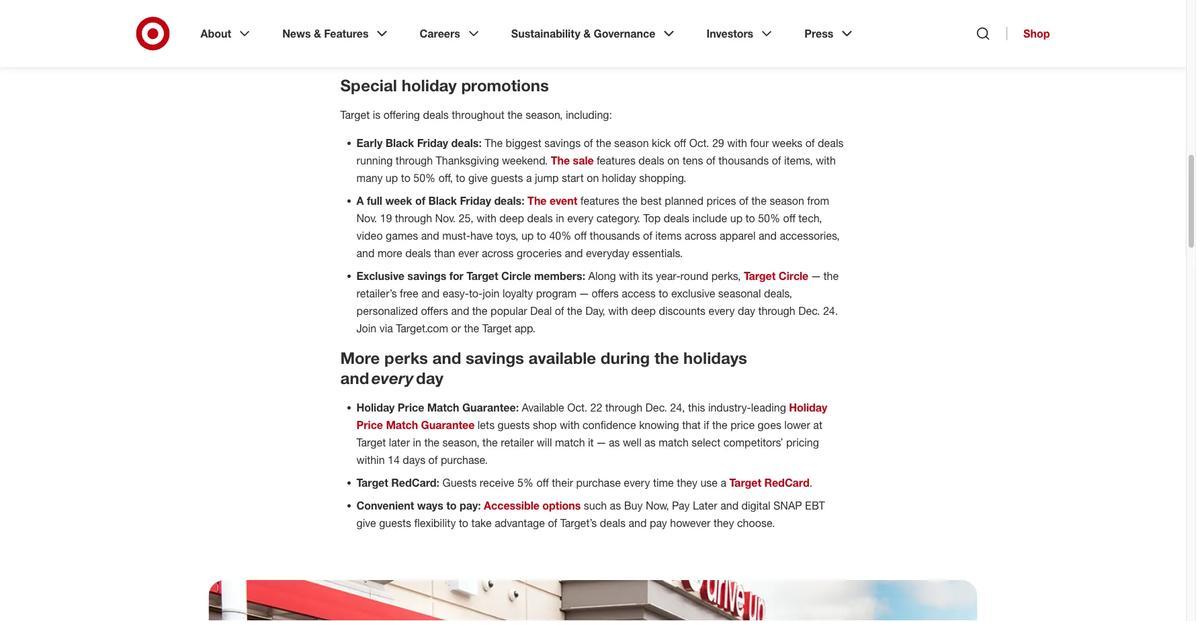 Task type: locate. For each thing, give the bounding box(es) containing it.
0 vertical spatial dec.
[[799, 304, 820, 318]]

25,
[[459, 212, 474, 225]]

price inside 'holiday price match guarantee'
[[357, 419, 383, 432]]

season, up purchase.
[[443, 436, 480, 449]]

the inside with target's incredible deals, everyday low prices, fast and free same-day services and more, guests can shop at their convenience and feel confident they're always getting the best value. read on for ways guests can maximize their holiday budgets.
[[685, 32, 700, 45]]

of inside such as buy now, pay later and digital snap ebt give guests flexibility to take advantage of target's deals and pay however they choose.
[[548, 517, 557, 530]]

deals: up "thanksgiving"
[[451, 136, 482, 150]]

0 horizontal spatial at
[[388, 32, 397, 45]]

0 vertical spatial 50%
[[414, 171, 436, 184]]

access
[[622, 287, 656, 300]]

seasonal
[[718, 287, 761, 300]]

with target's incredible deals, everyday low prices, fast and free same-day services and more, guests can shop at their convenience and feel confident they're always getting the best value. read on for ways guests can maximize their holiday budgets.
[[340, 14, 841, 62]]

match up guarantee
[[427, 401, 459, 414]]

of inside — the retailer's free and easy-to-join loyalty program — offers access to exclusive seasonal deals, personalized offers and the popular deal of the day, with deep discounts every day through dec. 24. join via target.com or the target app.
[[555, 304, 564, 318]]

the inside more perks and savings available during the holidays and
[[655, 348, 679, 368]]

sustainability & governance link
[[502, 16, 687, 51]]

target circle link
[[744, 270, 809, 283]]

1 horizontal spatial target's
[[560, 517, 597, 530]]

1 horizontal spatial —
[[597, 436, 606, 449]]

nov. up video
[[357, 212, 377, 225]]

they
[[677, 477, 698, 490], [714, 517, 734, 530]]

1 horizontal spatial they
[[714, 517, 734, 530]]

to up week
[[401, 171, 411, 184]]

features right the sale
[[597, 154, 636, 167]]

0 vertical spatial across
[[685, 229, 717, 242]]

0 vertical spatial a
[[526, 171, 532, 184]]

off inside the biggest savings of the season kick off oct. 29 with four weeks of deals running through thanksgiving weekend.
[[674, 136, 686, 150]]

1 vertical spatial dec.
[[646, 401, 667, 414]]

essentials.
[[633, 247, 683, 260]]

every down event
[[567, 212, 594, 225]]

off right 5%
[[537, 477, 549, 490]]

2 & from the left
[[584, 27, 591, 40]]

1 vertical spatial ways
[[417, 499, 443, 512]]

features inside the features deals on tens of thousands of items, with many up to 50% off, to give guests a jump start on holiday shopping.
[[597, 154, 636, 167]]

guests right "more,"
[[795, 14, 828, 27]]

holiday down maximize
[[402, 76, 457, 95]]

0 horizontal spatial holiday
[[402, 76, 457, 95]]

for inside with target's incredible deals, everyday low prices, fast and free same-day services and more, guests can shop at their convenience and feel confident they're always getting the best value. read on for ways guests can maximize their holiday budgets.
[[801, 32, 814, 45]]

to inside such as buy now, pay later and digital snap ebt give guests flexibility to take advantage of target's deals and pay however they choose.
[[459, 517, 468, 530]]

1 horizontal spatial the
[[528, 194, 547, 207]]

at right lower
[[813, 419, 823, 432]]

everyday up along
[[586, 247, 630, 260]]

& for governance
[[584, 27, 591, 40]]

savings inside the biggest savings of the season kick off oct. 29 with four weeks of deals running through thanksgiving weekend.
[[545, 136, 581, 150]]

a inside the features deals on tens of thousands of items, with many up to 50% off, to give guests a jump start on holiday shopping.
[[526, 171, 532, 184]]

guests inside 'lets guests shop with confidence knowing that if the price goes lower at target later in the season, the retailer will match it — as well as match select competitors' pricing within 14 days of purchase.'
[[498, 419, 530, 432]]

at inside 'lets guests shop with confidence knowing that if the price goes lower at target later in the season, the retailer will match it — as well as match select competitors' pricing within 14 days of purchase.'
[[813, 419, 823, 432]]

sale
[[573, 154, 594, 167]]

on down the sale
[[587, 171, 599, 184]]

deals down such
[[600, 517, 626, 530]]

2 holiday from the left
[[789, 401, 827, 414]]

or
[[451, 322, 461, 335]]

29
[[712, 136, 724, 150]]

personalized
[[357, 304, 418, 318]]

to
[[401, 171, 411, 184], [456, 171, 465, 184], [746, 212, 755, 225], [537, 229, 546, 242], [659, 287, 668, 300], [446, 499, 457, 512], [459, 517, 468, 530]]

planned
[[665, 194, 704, 207]]

match inside 'holiday price match guarantee'
[[386, 419, 418, 432]]

1 horizontal spatial up
[[522, 229, 534, 242]]

games
[[386, 229, 418, 242]]

black down off, at the top
[[428, 194, 457, 207]]

a full week of black friday deals: the event
[[357, 194, 578, 207]]

top
[[644, 212, 661, 225]]

shop up will
[[533, 419, 557, 432]]

2 vertical spatial up
[[522, 229, 534, 242]]

1 holiday from the left
[[357, 401, 395, 414]]

1 horizontal spatial a
[[721, 477, 727, 490]]

include
[[693, 212, 727, 225]]

1 vertical spatial season,
[[443, 436, 480, 449]]

season, inside 'lets guests shop with confidence knowing that if the price goes lower at target later in the season, the retailer will match it — as well as match select competitors' pricing within 14 days of purchase.'
[[443, 436, 480, 449]]

1 horizontal spatial deals:
[[494, 194, 525, 207]]

perks
[[384, 348, 428, 368]]

available
[[529, 348, 596, 368]]

season up tech,
[[770, 194, 804, 207]]

0 horizontal spatial deals,
[[455, 14, 483, 27]]

the right getting
[[685, 32, 700, 45]]

their
[[400, 32, 421, 45], [444, 49, 466, 62], [552, 477, 573, 490]]

of down "program"
[[555, 304, 564, 318]]

deep inside — the retailer's free and easy-to-join loyalty program — offers access to exclusive seasonal deals, personalized offers and the popular deal of the day, with deep discounts every day through dec. 24. join via target.com or the target app.
[[631, 304, 656, 318]]

weekend.
[[502, 154, 548, 167]]

1 vertical spatial friday
[[460, 194, 491, 207]]

their up options
[[552, 477, 573, 490]]

day,
[[586, 304, 605, 318]]

2 vertical spatial savings
[[466, 348, 524, 368]]

savings down than
[[407, 270, 446, 283]]

0 horizontal spatial nov.
[[357, 212, 377, 225]]

2 circle from the left
[[779, 270, 809, 283]]

0 vertical spatial their
[[400, 32, 421, 45]]

press link
[[795, 16, 865, 51]]

a
[[526, 171, 532, 184], [721, 477, 727, 490]]

give down the convenient
[[357, 517, 376, 530]]

deals down kick
[[639, 154, 665, 167]]

features for the
[[581, 194, 619, 207]]

0 vertical spatial friday
[[417, 136, 448, 150]]

free
[[629, 14, 647, 27], [400, 287, 419, 300]]

exclusive
[[357, 270, 405, 283]]

have
[[470, 229, 493, 242]]

the down to-
[[472, 304, 488, 318]]

however
[[670, 517, 711, 530]]

maximize
[[396, 49, 442, 62]]

everyday inside with target's incredible deals, everyday low prices, fast and free same-day services and more, guests can shop at their convenience and feel confident they're always getting the best value. read on for ways guests can maximize their holiday budgets.
[[486, 14, 529, 27]]

— down exclusive savings for target circle members: along with its year-round perks, target circle
[[580, 287, 589, 300]]

1 circle from the left
[[501, 270, 531, 283]]

1 horizontal spatial best
[[703, 32, 724, 45]]

free up personalized
[[400, 287, 419, 300]]

ways inside with target's incredible deals, everyday low prices, fast and free same-day services and more, guests can shop at their convenience and feel confident they're always getting the best value. read on for ways guests can maximize their holiday budgets.
[[817, 32, 841, 45]]

1 horizontal spatial holiday
[[789, 401, 827, 414]]

1 vertical spatial target's
[[560, 517, 597, 530]]

2 horizontal spatial day
[[738, 304, 755, 318]]

up right many
[[386, 171, 398, 184]]

the up start
[[551, 154, 570, 167]]

guests inside such as buy now, pay later and digital snap ebt give guests flexibility to take advantage of target's deals and pay however they choose.
[[379, 517, 411, 530]]

within
[[357, 454, 385, 467]]

they inside such as buy now, pay later and digital snap ebt give guests flexibility to take advantage of target's deals and pay however they choose.
[[714, 517, 734, 530]]

features up "category."
[[581, 194, 619, 207]]

1 vertical spatial oct.
[[567, 401, 588, 414]]

0 vertical spatial deep
[[500, 212, 524, 225]]

price
[[731, 419, 755, 432]]

easy-
[[443, 287, 469, 300]]

0 vertical spatial at
[[388, 32, 397, 45]]

0 horizontal spatial black
[[386, 136, 414, 150]]

deep up the toys,
[[500, 212, 524, 225]]

deals right weeks
[[818, 136, 844, 150]]

0 vertical spatial black
[[386, 136, 414, 150]]

2 nov. from the left
[[435, 212, 456, 225]]

deals inside such as buy now, pay later and digital snap ebt give guests flexibility to take advantage of target's deals and pay however they choose.
[[600, 517, 626, 530]]

2 horizontal spatial savings
[[545, 136, 581, 150]]

a right use
[[721, 477, 727, 490]]

and down or
[[432, 348, 461, 368]]

1 horizontal spatial price
[[398, 401, 424, 414]]

0 vertical spatial holiday
[[469, 49, 503, 62]]

season, up biggest
[[526, 108, 563, 121]]

1 horizontal spatial &
[[584, 27, 591, 40]]

and down video
[[357, 247, 375, 260]]

0 horizontal spatial target's
[[365, 14, 401, 27]]

and right 'apparel'
[[759, 229, 777, 242]]

holiday inside with target's incredible deals, everyday low prices, fast and free same-day services and more, guests can shop at their convenience and feel confident they're always getting the best value. read on for ways guests can maximize their holiday budgets.
[[469, 49, 503, 62]]

via
[[379, 322, 393, 335]]

give down "thanksgiving"
[[468, 171, 488, 184]]

— inside 'lets guests shop with confidence knowing that if the price goes lower at target later in the season, the retailer will match it — as well as match select competitors' pricing within 14 days of purchase.'
[[597, 436, 606, 449]]

apparel
[[720, 229, 756, 242]]

ways up flexibility
[[417, 499, 443, 512]]

target's inside with target's incredible deals, everyday low prices, fast and free same-day services and more, guests can shop at their convenience and feel confident they're always getting the best value. read on for ways guests can maximize their holiday budgets.
[[365, 14, 401, 27]]

accessible options link
[[484, 499, 581, 512]]

at up maximize
[[388, 32, 397, 45]]

match
[[555, 436, 585, 449], [659, 436, 689, 449]]

to-
[[469, 287, 483, 300]]

1 vertical spatial free
[[400, 287, 419, 300]]

through inside the biggest savings of the season kick off oct. 29 with four weeks of deals running through thanksgiving weekend.
[[396, 154, 433, 167]]

target inside — the retailer's free and easy-to-join loyalty program — offers access to exclusive seasonal deals, personalized offers and the popular deal of the day, with deep discounts every day through dec. 24. join via target.com or the target app.
[[482, 322, 512, 335]]

1 vertical spatial in
[[413, 436, 421, 449]]

match up later
[[386, 419, 418, 432]]

offers down along
[[592, 287, 619, 300]]

1 vertical spatial a
[[721, 477, 727, 490]]

oct. inside the biggest savings of the season kick off oct. 29 with four weeks of deals running through thanksgiving weekend.
[[689, 136, 709, 150]]

1 horizontal spatial on
[[668, 154, 680, 167]]

0 horizontal spatial for
[[449, 270, 464, 283]]

1 vertical spatial they
[[714, 517, 734, 530]]

purchase
[[576, 477, 621, 490]]

redcard:
[[391, 477, 440, 490]]

can
[[340, 32, 358, 45], [376, 49, 393, 62]]

as inside such as buy now, pay later and digital snap ebt give guests flexibility to take advantage of target's deals and pay however they choose.
[[610, 499, 621, 512]]

0 vertical spatial on
[[786, 32, 798, 45]]

off
[[674, 136, 686, 150], [783, 212, 796, 225], [575, 229, 587, 242], [537, 477, 549, 490]]

holiday price match guarantee link
[[357, 401, 827, 432]]

best down services
[[703, 32, 724, 45]]

1 horizontal spatial savings
[[466, 348, 524, 368]]

0 horizontal spatial ways
[[417, 499, 443, 512]]

start
[[562, 171, 584, 184]]

0 horizontal spatial thousands
[[590, 229, 640, 242]]

match for guarantee
[[386, 419, 418, 432]]

1 horizontal spatial oct.
[[689, 136, 709, 150]]

0 vertical spatial thousands
[[719, 154, 769, 167]]

0 horizontal spatial offers
[[421, 304, 448, 318]]

1 horizontal spatial at
[[813, 419, 823, 432]]

on left tens
[[668, 154, 680, 167]]

deals, inside — the retailer's free and easy-to-join loyalty program — offers access to exclusive seasonal deals, personalized offers and the popular deal of the day, with deep discounts every day through dec. 24. join via target.com or the target app.
[[764, 287, 792, 300]]

0 vertical spatial season,
[[526, 108, 563, 121]]

the down jump
[[528, 194, 547, 207]]

dec. inside — the retailer's free and easy-to-join loyalty program — offers access to exclusive seasonal deals, personalized offers and the popular deal of the day, with deep discounts every day through dec. 24. join via target.com or the target app.
[[799, 304, 820, 318]]

feel
[[509, 32, 527, 45]]

the right during
[[655, 348, 679, 368]]

1 vertical spatial offers
[[421, 304, 448, 318]]

special holiday promotions
[[340, 76, 549, 95]]

0 vertical spatial target's
[[365, 14, 401, 27]]

features for deals
[[597, 154, 636, 167]]

—
[[812, 270, 821, 283], [580, 287, 589, 300], [597, 436, 606, 449]]

off left tech,
[[783, 212, 796, 225]]

through down early black friday deals: at top
[[396, 154, 433, 167]]

0 vertical spatial for
[[801, 32, 814, 45]]

50% left tech,
[[758, 212, 780, 225]]

up right the toys,
[[522, 229, 534, 242]]

deals: up the toys,
[[494, 194, 525, 207]]

every inside — the retailer's free and easy-to-join loyalty program — offers access to exclusive seasonal deals, personalized offers and the popular deal of the day, with deep discounts every day through dec. 24. join via target.com or the target app.
[[709, 304, 735, 318]]

thousands down "category."
[[590, 229, 640, 242]]

0 horizontal spatial deep
[[500, 212, 524, 225]]

1 horizontal spatial thousands
[[719, 154, 769, 167]]

time
[[653, 477, 674, 490]]

of right prices
[[739, 194, 749, 207]]

across
[[685, 229, 717, 242], [482, 247, 514, 260]]

1 vertical spatial savings
[[407, 270, 446, 283]]

price up within
[[357, 419, 383, 432]]

0 horizontal spatial up
[[386, 171, 398, 184]]

promotions
[[461, 76, 549, 95]]

goes
[[758, 419, 782, 432]]

0 horizontal spatial on
[[587, 171, 599, 184]]

oct. left 22 on the bottom of page
[[567, 401, 588, 414]]

ebt
[[805, 499, 825, 512]]

features inside "features the best planned prices of the season from nov. 19 through nov. 25, with deep deals in every category. top deals include up to 50% off tech, video games and must-have toys, up to 40% off thousands of items across apparel and accessories, and more deals than ever across groceries and everyday essentials."
[[581, 194, 619, 207]]

2 vertical spatial —
[[597, 436, 606, 449]]

in inside 'lets guests shop with confidence knowing that if the price goes lower at target later in the season, the retailer will match it — as well as match select competitors' pricing within 14 days of purchase.'
[[413, 436, 421, 449]]

and down 40%
[[565, 247, 583, 260]]

everyday inside "features the best planned prices of the season from nov. 19 through nov. 25, with deep deals in every category. top deals include up to 50% off tech, video games and must-have toys, up to 40% off thousands of items across apparel and accessories, and more deals than ever across groceries and everyday essentials."
[[586, 247, 630, 260]]

with
[[727, 136, 747, 150], [816, 154, 836, 167], [477, 212, 497, 225], [619, 270, 639, 283], [608, 304, 628, 318], [560, 419, 580, 432]]

best up "top"
[[641, 194, 662, 207]]

24.
[[823, 304, 838, 318]]

2 vertical spatial holiday
[[602, 171, 636, 184]]

0 vertical spatial everyday
[[486, 14, 529, 27]]

1 vertical spatial features
[[581, 194, 619, 207]]

savings inside more perks and savings available during the holidays and
[[466, 348, 524, 368]]

ever
[[458, 247, 479, 260]]

offers
[[592, 287, 619, 300], [421, 304, 448, 318]]

holiday up promotions
[[469, 49, 503, 62]]

circle down accessories,
[[779, 270, 809, 283]]

and right later
[[721, 499, 739, 512]]

0 horizontal spatial season,
[[443, 436, 480, 449]]

deep
[[500, 212, 524, 225], [631, 304, 656, 318]]

0 vertical spatial ways
[[817, 32, 841, 45]]

guarantee
[[421, 419, 475, 432]]

1 vertical spatial for
[[449, 270, 464, 283]]

exclusive savings for target circle members: along with its year-round perks, target circle
[[357, 270, 809, 283]]

for right read
[[801, 32, 814, 45]]

sustainability
[[511, 27, 581, 40]]

in up 40%
[[556, 212, 564, 225]]

deals down the event link
[[527, 212, 553, 225]]

to inside — the retailer's free and easy-to-join loyalty program — offers access to exclusive seasonal deals, personalized offers and the popular deal of the day, with deep discounts every day through dec. 24. join via target.com or the target app.
[[659, 287, 668, 300]]

to left "take"
[[459, 517, 468, 530]]

1 horizontal spatial in
[[556, 212, 564, 225]]

0 horizontal spatial free
[[400, 287, 419, 300]]

deep inside "features the best planned prices of the season from nov. 19 through nov. 25, with deep deals in every category. top deals include up to 50% off tech, video games and must-have toys, up to 40% off thousands of items across apparel and accessories, and more deals than ever across groceries and everyday essentials."
[[500, 212, 524, 225]]

every day
[[371, 369, 443, 388]]

1 vertical spatial deals,
[[764, 287, 792, 300]]

1 vertical spatial day
[[738, 304, 755, 318]]

friday up off, at the top
[[417, 136, 448, 150]]

0 horizontal spatial 50%
[[414, 171, 436, 184]]

0 horizontal spatial deals:
[[451, 136, 482, 150]]

toys,
[[496, 229, 519, 242]]

0 vertical spatial they
[[677, 477, 698, 490]]

0 horizontal spatial match
[[386, 419, 418, 432]]

of
[[584, 136, 593, 150], [806, 136, 815, 150], [706, 154, 716, 167], [772, 154, 781, 167], [415, 194, 425, 207], [739, 194, 749, 207], [643, 229, 653, 242], [555, 304, 564, 318], [429, 454, 438, 467], [548, 517, 557, 530]]

as right well
[[645, 436, 656, 449]]

0 horizontal spatial the
[[485, 136, 503, 150]]

as left buy
[[610, 499, 621, 512]]

to up 'apparel'
[[746, 212, 755, 225]]

target
[[340, 108, 370, 121], [467, 270, 498, 283], [744, 270, 776, 283], [482, 322, 512, 335], [357, 436, 386, 449], [357, 477, 388, 490], [730, 477, 762, 490]]

about
[[201, 27, 231, 40]]

holiday for holiday price match guarantee: available oct. 22 through dec. 24, this industry-leading
[[357, 401, 395, 414]]

match left it
[[555, 436, 585, 449]]

features the best planned prices of the season from nov. 19 through nov. 25, with deep deals in every category. top deals include up to 50% off tech, video games and must-have toys, up to 40% off thousands of items across apparel and accessories, and more deals than ever across groceries and everyday essentials.
[[357, 194, 840, 260]]

on inside with target's incredible deals, everyday low prices, fast and free same-day services and more, guests can shop at their convenience and feel confident they're always getting the best value. read on for ways guests can maximize their holiday budgets.
[[786, 32, 798, 45]]

the for biggest
[[485, 136, 503, 150]]

holiday inside the features deals on tens of thousands of items, with many up to 50% off, to give guests a jump start on holiday shopping.
[[602, 171, 636, 184]]

deals
[[423, 108, 449, 121], [818, 136, 844, 150], [639, 154, 665, 167], [527, 212, 553, 225], [664, 212, 690, 225], [405, 247, 431, 260], [600, 517, 626, 530]]

target left the is
[[340, 108, 370, 121]]

savings down app.
[[466, 348, 524, 368]]

available
[[522, 401, 565, 414]]

0 vertical spatial up
[[386, 171, 398, 184]]

season inside "features the best planned prices of the season from nov. 19 through nov. 25, with deep deals in every category. top deals include up to 50% off tech, video games and must-have toys, up to 40% off thousands of items across apparel and accessories, and more deals than ever across groceries and everyday essentials."
[[770, 194, 804, 207]]

2 vertical spatial their
[[552, 477, 573, 490]]

the event link
[[528, 194, 578, 207]]

target up within
[[357, 436, 386, 449]]

1 vertical spatial thousands
[[590, 229, 640, 242]]

give
[[468, 171, 488, 184], [357, 517, 376, 530]]

1 & from the left
[[314, 27, 321, 40]]

1 vertical spatial season
[[770, 194, 804, 207]]

of inside 'lets guests shop with confidence knowing that if the price goes lower at target later in the season, the retailer will match it — as well as match select competitors' pricing within 14 days of purchase.'
[[429, 454, 438, 467]]

free inside — the retailer's free and easy-to-join loyalty program — offers access to exclusive seasonal deals, personalized offers and the popular deal of the day, with deep discounts every day through dec. 24. join via target.com or the target app.
[[400, 287, 419, 300]]

of right days
[[429, 454, 438, 467]]

0 horizontal spatial dec.
[[646, 401, 667, 414]]

0 horizontal spatial a
[[526, 171, 532, 184]]

guests
[[443, 477, 477, 490]]

the up biggest
[[508, 108, 523, 121]]

convenient ways to pay: accessible options
[[357, 499, 581, 512]]

holiday
[[469, 49, 503, 62], [402, 76, 457, 95], [602, 171, 636, 184]]

event
[[550, 194, 578, 207]]

match for guarantee:
[[427, 401, 459, 414]]

shop inside with target's incredible deals, everyday low prices, fast and free same-day services and more, guests can shop at their convenience and feel confident they're always getting the best value. read on for ways guests can maximize their holiday budgets.
[[361, 32, 385, 45]]

kick
[[652, 136, 671, 150]]

1 horizontal spatial 50%
[[758, 212, 780, 225]]

50% inside the features deals on tens of thousands of items, with many up to 50% off, to give guests a jump start on holiday shopping.
[[414, 171, 436, 184]]

2 horizontal spatial their
[[552, 477, 573, 490]]

match down "knowing"
[[659, 436, 689, 449]]

for up the easy-
[[449, 270, 464, 283]]

0 vertical spatial best
[[703, 32, 724, 45]]

holiday inside 'holiday price match guarantee'
[[789, 401, 827, 414]]

free up always
[[629, 14, 647, 27]]

guests
[[795, 14, 828, 27], [340, 49, 373, 62], [491, 171, 523, 184], [498, 419, 530, 432], [379, 517, 411, 530]]

2 vertical spatial the
[[528, 194, 547, 207]]

deals, inside with target's incredible deals, everyday low prices, fast and free same-day services and more, guests can shop at their convenience and feel confident they're always getting the best value. read on for ways guests can maximize their holiday budgets.
[[455, 14, 483, 27]]

day down the seasonal
[[738, 304, 755, 318]]

deep down "access"
[[631, 304, 656, 318]]

their up maximize
[[400, 32, 421, 45]]

1 horizontal spatial season,
[[526, 108, 563, 121]]

0 vertical spatial match
[[427, 401, 459, 414]]

every down the seasonal
[[709, 304, 735, 318]]

guests down features
[[340, 49, 373, 62]]

1 vertical spatial the
[[551, 154, 570, 167]]

target up "digital"
[[730, 477, 762, 490]]

offers up target.com on the left bottom of the page
[[421, 304, 448, 318]]

convenient
[[357, 499, 414, 512]]

the up the features deals on tens of thousands of items, with many up to 50% off, to give guests a jump start on holiday shopping.
[[596, 136, 611, 150]]

day down perks on the bottom of page
[[416, 369, 443, 388]]

1 vertical spatial shop
[[533, 419, 557, 432]]

0 horizontal spatial circle
[[501, 270, 531, 283]]

circle
[[501, 270, 531, 283], [779, 270, 809, 283]]

the inside the biggest savings of the season kick off oct. 29 with four weeks of deals running through thanksgiving weekend.
[[485, 136, 503, 150]]

day inside with target's incredible deals, everyday low prices, fast and free same-day services and more, guests can shop at their convenience and feel confident they're always getting the best value. read on for ways guests can maximize their holiday budgets.
[[681, 14, 698, 27]]

40%
[[549, 229, 572, 242]]

a left jump
[[526, 171, 532, 184]]

across down the toys,
[[482, 247, 514, 260]]

0 vertical spatial price
[[398, 401, 424, 414]]

1 horizontal spatial day
[[681, 14, 698, 27]]



Task type: vqa. For each thing, say whether or not it's contained in the screenshot.
the right "&"
no



Task type: describe. For each thing, give the bounding box(es) containing it.
well
[[623, 436, 642, 449]]

options
[[543, 499, 581, 512]]

and up or
[[451, 304, 469, 318]]

deals down the planned
[[664, 212, 690, 225]]

offering
[[384, 108, 420, 121]]

the down guarantee
[[424, 436, 440, 449]]

accessories,
[[780, 229, 840, 242]]

target up the seasonal
[[744, 270, 776, 283]]

early black friday deals:
[[357, 136, 482, 150]]

1 vertical spatial can
[[376, 49, 393, 62]]

2 match from the left
[[659, 436, 689, 449]]

its
[[642, 270, 653, 283]]

incredible
[[404, 14, 452, 27]]

redcard
[[764, 477, 810, 490]]

lets guests shop with confidence knowing that if the price goes lower at target later in the season, the retailer will match it — as well as match select competitors' pricing within 14 days of purchase.
[[357, 419, 823, 467]]

the up 24. on the right of page
[[824, 270, 839, 283]]

including:
[[566, 108, 612, 121]]

every up buy
[[624, 477, 650, 490]]

& for features
[[314, 27, 321, 40]]

best inside with target's incredible deals, everyday low prices, fast and free same-day services and more, guests can shop at their convenience and feel confident they're always getting the best value. read on for ways guests can maximize their holiday budgets.
[[703, 32, 724, 45]]

now,
[[646, 499, 669, 512]]

of up the sale
[[584, 136, 593, 150]]

through up confidence
[[605, 401, 643, 414]]

shop inside 'lets guests shop with confidence knowing that if the price goes lower at target later in the season, the retailer will match it — as well as match select competitors' pricing within 14 days of purchase.'
[[533, 419, 557, 432]]

in inside "features the best planned prices of the season from nov. 19 through nov. 25, with deep deals in every category. top deals include up to 50% off tech, video games and must-have toys, up to 40% off thousands of items across apparel and accessories, and more deals than ever across groceries and everyday essentials."
[[556, 212, 564, 225]]

with inside the biggest savings of the season kick off oct. 29 with four weeks of deals running through thanksgiving weekend.
[[727, 136, 747, 150]]

features
[[324, 27, 369, 40]]

50% inside "features the best planned prices of the season from nov. 19 through nov. 25, with deep deals in every category. top deals include up to 50% off tech, video games and must-have toys, up to 40% off thousands of items across apparel and accessories, and more deals than ever across groceries and everyday essentials."
[[758, 212, 780, 225]]

the inside the biggest savings of the season kick off oct. 29 with four weeks of deals running through thanksgiving weekend.
[[596, 136, 611, 150]]

investors
[[707, 27, 754, 40]]

use
[[701, 477, 718, 490]]

digital
[[742, 499, 771, 512]]

convenience
[[424, 32, 485, 45]]

more
[[340, 348, 380, 368]]

with inside the features deals on tens of thousands of items, with many up to 50% off, to give guests a jump start on holiday shopping.
[[816, 154, 836, 167]]

of up items, at the top of the page
[[806, 136, 815, 150]]

always
[[613, 32, 645, 45]]

shop link
[[1007, 27, 1050, 40]]

to left the pay: in the bottom of the page
[[446, 499, 457, 512]]

price for holiday price match guarantee
[[357, 419, 383, 432]]

target up to-
[[467, 270, 498, 283]]

the right if
[[712, 419, 728, 432]]

year-
[[656, 270, 681, 283]]

holidays
[[684, 348, 747, 368]]

loyalty
[[503, 287, 533, 300]]

with inside "features the best planned prices of the season from nov. 19 through nov. 25, with deep deals in every category. top deals include up to 50% off tech, video games and must-have toys, up to 40% off thousands of items across apparel and accessories, and more deals than ever across groceries and everyday essentials."
[[477, 212, 497, 225]]

this
[[688, 401, 705, 414]]

through inside "features the best planned prices of the season from nov. 19 through nov. 25, with deep deals in every category. top deals include up to 50% off tech, video games and must-have toys, up to 40% off thousands of items across apparel and accessories, and more deals than ever across groceries and everyday essentials."
[[395, 212, 432, 225]]

news & features
[[282, 27, 369, 40]]

they're
[[578, 32, 610, 45]]

such as buy now, pay later and digital snap ebt give guests flexibility to take advantage of target's deals and pay however they choose.
[[357, 499, 825, 530]]

lower
[[785, 419, 810, 432]]

deals inside the biggest savings of the season kick off oct. 29 with four weeks of deals running through thanksgiving weekend.
[[818, 136, 844, 150]]

the for sale
[[551, 154, 570, 167]]

1 vertical spatial across
[[482, 247, 514, 260]]

with
[[340, 14, 362, 27]]

the left day,
[[567, 304, 583, 318]]

19
[[380, 212, 392, 225]]

target inside 'lets guests shop with confidence knowing that if the price goes lower at target later in the season, the retailer will match it — as well as match select competitors' pricing within 14 days of purchase.'
[[357, 436, 386, 449]]

the biggest savings of the season kick off oct. 29 with four weeks of deals running through thanksgiving weekend.
[[357, 136, 844, 167]]

1 match from the left
[[555, 436, 585, 449]]

retailer's
[[357, 287, 397, 300]]

0 vertical spatial offers
[[592, 287, 619, 300]]

receive
[[480, 477, 515, 490]]

1 vertical spatial on
[[668, 154, 680, 167]]

and up value.
[[744, 14, 762, 27]]

14
[[388, 454, 400, 467]]

news
[[282, 27, 311, 40]]

0 horizontal spatial oct.
[[567, 401, 588, 414]]

0 horizontal spatial can
[[340, 32, 358, 45]]

getting
[[648, 32, 682, 45]]

discounts
[[659, 304, 706, 318]]

1 vertical spatial —
[[580, 287, 589, 300]]

0 horizontal spatial their
[[400, 32, 421, 45]]

at inside with target's incredible deals, everyday low prices, fast and free same-day services and more, guests can shop at their convenience and feel confident they're always getting the best value. read on for ways guests can maximize their holiday budgets.
[[388, 32, 397, 45]]

of right tens
[[706, 154, 716, 167]]

to up groceries
[[537, 229, 546, 242]]

2 vertical spatial on
[[587, 171, 599, 184]]

2 horizontal spatial up
[[730, 212, 743, 225]]

early
[[357, 136, 383, 150]]

throughout
[[452, 108, 505, 121]]

services
[[701, 14, 741, 27]]

the sale link
[[551, 154, 594, 167]]

thousands inside the features deals on tens of thousands of items, with many up to 50% off, to give guests a jump start on holiday shopping.
[[719, 154, 769, 167]]

shopping.
[[639, 171, 687, 184]]

video
[[357, 229, 383, 242]]

of down "top"
[[643, 229, 653, 242]]

deals down games
[[405, 247, 431, 260]]

1 horizontal spatial black
[[428, 194, 457, 207]]

target's inside such as buy now, pay later and digital snap ebt give guests flexibility to take advantage of target's deals and pay however they choose.
[[560, 517, 597, 530]]

purchase.
[[441, 454, 488, 467]]

along
[[588, 270, 616, 283]]

confident
[[530, 32, 575, 45]]

items,
[[784, 154, 813, 167]]

every inside "features the best planned prices of the season from nov. 19 through nov. 25, with deep deals in every category. top deals include up to 50% off tech, video games and must-have toys, up to 40% off thousands of items across apparel and accessories, and more deals than ever across groceries and everyday essentials."
[[567, 212, 594, 225]]

holiday for holiday price match guarantee
[[789, 401, 827, 414]]

the sale
[[551, 154, 594, 167]]

fast
[[587, 14, 604, 27]]

deals down special holiday promotions
[[423, 108, 449, 121]]

with left its
[[619, 270, 639, 283]]

and left feel
[[488, 32, 506, 45]]

join
[[483, 287, 500, 300]]

2 horizontal spatial —
[[812, 270, 821, 283]]

will
[[537, 436, 552, 449]]

careers link
[[410, 16, 491, 51]]

of right week
[[415, 194, 425, 207]]

target down within
[[357, 477, 388, 490]]

with inside — the retailer's free and easy-to-join loyalty program — offers access to exclusive seasonal deals, personalized offers and the popular deal of the day, with deep discounts every day through dec. 24. join via target.com or the target app.
[[608, 304, 628, 318]]

target redcard: guests receive 5% off their purchase every time they use a target redcard .
[[357, 477, 813, 490]]

the down the lets on the bottom of the page
[[483, 436, 498, 449]]

price for holiday price match guarantee: available oct. 22 through dec. 24, this industry-leading
[[398, 401, 424, 414]]

off right 40%
[[575, 229, 587, 242]]

and down buy
[[629, 517, 647, 530]]

0 horizontal spatial they
[[677, 477, 698, 490]]

shop
[[1024, 27, 1050, 40]]

0 horizontal spatial friday
[[417, 136, 448, 150]]

the right prices
[[752, 194, 767, 207]]

day inside — the retailer's free and easy-to-join loyalty program — offers access to exclusive seasonal deals, personalized offers and the popular deal of the day, with deep discounts every day through dec. 24. join via target.com or the target app.
[[738, 304, 755, 318]]

and left the easy-
[[422, 287, 440, 300]]

target.com
[[396, 322, 448, 335]]

pricing
[[786, 436, 819, 449]]

must-
[[442, 229, 470, 242]]

app.
[[515, 322, 536, 335]]

prices,
[[552, 14, 584, 27]]

24,
[[670, 401, 685, 414]]

give inside the features deals on tens of thousands of items, with many up to 50% off, to give guests a jump start on holiday shopping.
[[468, 171, 488, 184]]

best inside "features the best planned prices of the season from nov. 19 through nov. 25, with deep deals in every category. top deals include up to 50% off tech, video games and must-have toys, up to 40% off thousands of items across apparel and accessories, and more deals than ever across groceries and everyday essentials."
[[641, 194, 662, 207]]

through inside — the retailer's free and easy-to-join loyalty program — offers access to exclusive seasonal deals, personalized offers and the popular deal of the day, with deep discounts every day through dec. 24. join via target.com or the target app.
[[758, 304, 796, 318]]

that
[[682, 419, 701, 432]]

industry-
[[708, 401, 751, 414]]

1 vertical spatial deals:
[[494, 194, 525, 207]]

thousands inside "features the best planned prices of the season from nov. 19 through nov. 25, with deep deals in every category. top deals include up to 50% off tech, video games and must-have toys, up to 40% off thousands of items across apparel and accessories, and more deals than ever across groceries and everyday essentials."
[[590, 229, 640, 242]]

2 vertical spatial day
[[416, 369, 443, 388]]

choose.
[[737, 517, 775, 530]]

deals inside the features deals on tens of thousands of items, with many up to 50% off, to give guests a jump start on holiday shopping.
[[639, 154, 665, 167]]

to right off, at the top
[[456, 171, 465, 184]]

same-
[[650, 14, 681, 27]]

free inside with target's incredible deals, everyday low prices, fast and free same-day services and more, guests can shop at their convenience and feel confident they're always getting the best value. read on for ways guests can maximize their holiday budgets.
[[629, 14, 647, 27]]

sustainability & governance
[[511, 27, 656, 40]]

with inside 'lets guests shop with confidence knowing that if the price goes lower at target later in the season, the retailer will match it — as well as match select competitors' pricing within 14 days of purchase.'
[[560, 419, 580, 432]]

during
[[601, 348, 650, 368]]

and right fast
[[607, 14, 626, 27]]

governance
[[594, 27, 656, 40]]

season inside the biggest savings of the season kick off oct. 29 with four weeks of deals running through thanksgiving weekend.
[[614, 136, 649, 150]]

prices
[[707, 194, 736, 207]]

up inside the features deals on tens of thousands of items, with many up to 50% off, to give guests a jump start on holiday shopping.
[[386, 171, 398, 184]]

select
[[692, 436, 721, 449]]

0 horizontal spatial savings
[[407, 270, 446, 283]]

it
[[588, 436, 594, 449]]

guests inside the features deals on tens of thousands of items, with many up to 50% off, to give guests a jump start on holiday shopping.
[[491, 171, 523, 184]]

1 vertical spatial their
[[444, 49, 466, 62]]

and down more
[[340, 369, 369, 388]]

full
[[367, 194, 382, 207]]

as left well
[[609, 436, 620, 449]]

every down perks on the bottom of page
[[371, 369, 414, 388]]

give inside such as buy now, pay later and digital snap ebt give guests flexibility to take advantage of target's deals and pay however they choose.
[[357, 517, 376, 530]]

many
[[357, 171, 383, 184]]

confidence
[[583, 419, 636, 432]]

deal
[[530, 304, 552, 318]]

snap
[[774, 499, 802, 512]]

exclusive
[[671, 287, 715, 300]]

and up than
[[421, 229, 439, 242]]

flexibility
[[414, 517, 456, 530]]

of down weeks
[[772, 154, 781, 167]]

1 vertical spatial holiday
[[402, 76, 457, 95]]

22
[[590, 401, 602, 414]]

1 nov. from the left
[[357, 212, 377, 225]]

the right or
[[464, 322, 479, 335]]

round
[[681, 270, 709, 283]]

holiday price match guarantee: available oct. 22 through dec. 24, this industry-leading
[[357, 401, 789, 414]]

investors link
[[697, 16, 784, 51]]

the up "category."
[[622, 194, 638, 207]]



